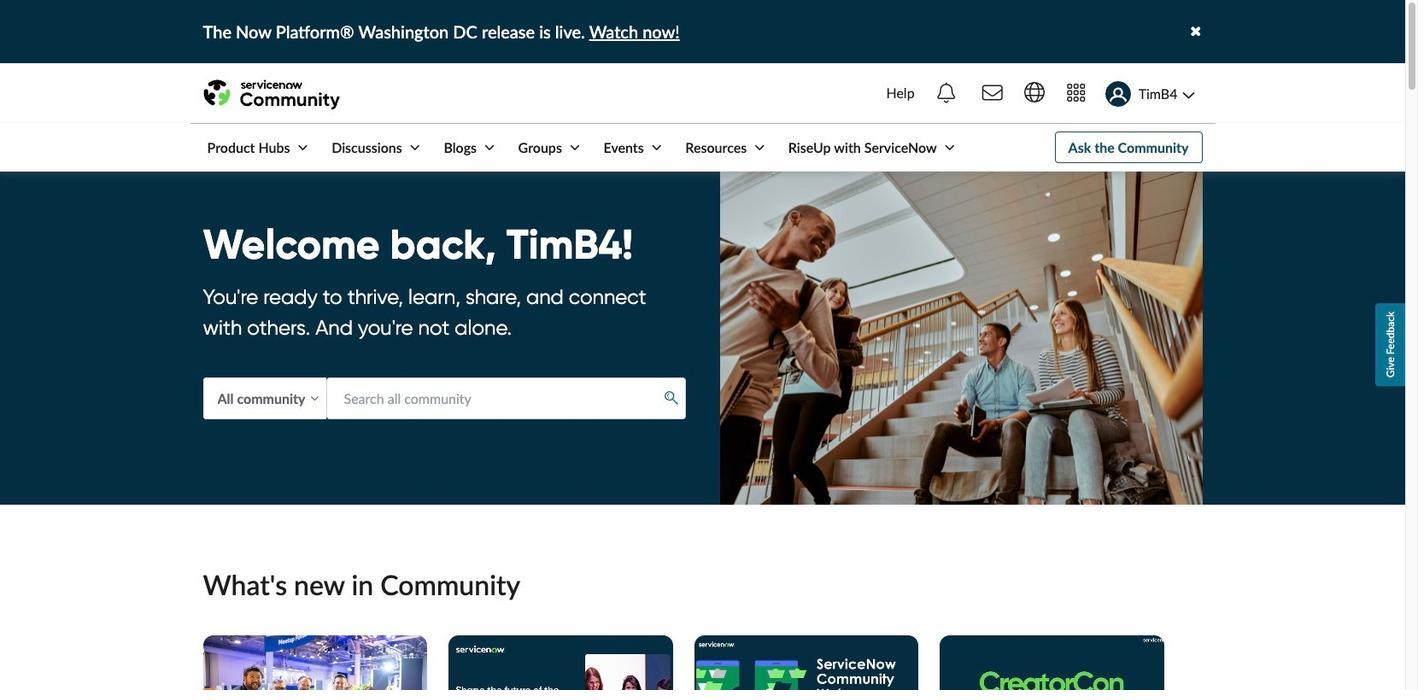 Task type: describe. For each thing, give the bounding box(es) containing it.
close image
[[1191, 24, 1202, 39]]

timb4 image
[[1106, 81, 1131, 107]]

Search text field
[[326, 378, 686, 420]]



Task type: locate. For each thing, give the bounding box(es) containing it.
language selector image
[[1024, 82, 1045, 102]]

None submit
[[659, 386, 685, 411]]

menu bar
[[190, 124, 959, 171]]



Task type: vqa. For each thing, say whether or not it's contained in the screenshot.
Go to ServiceNow account image
no



